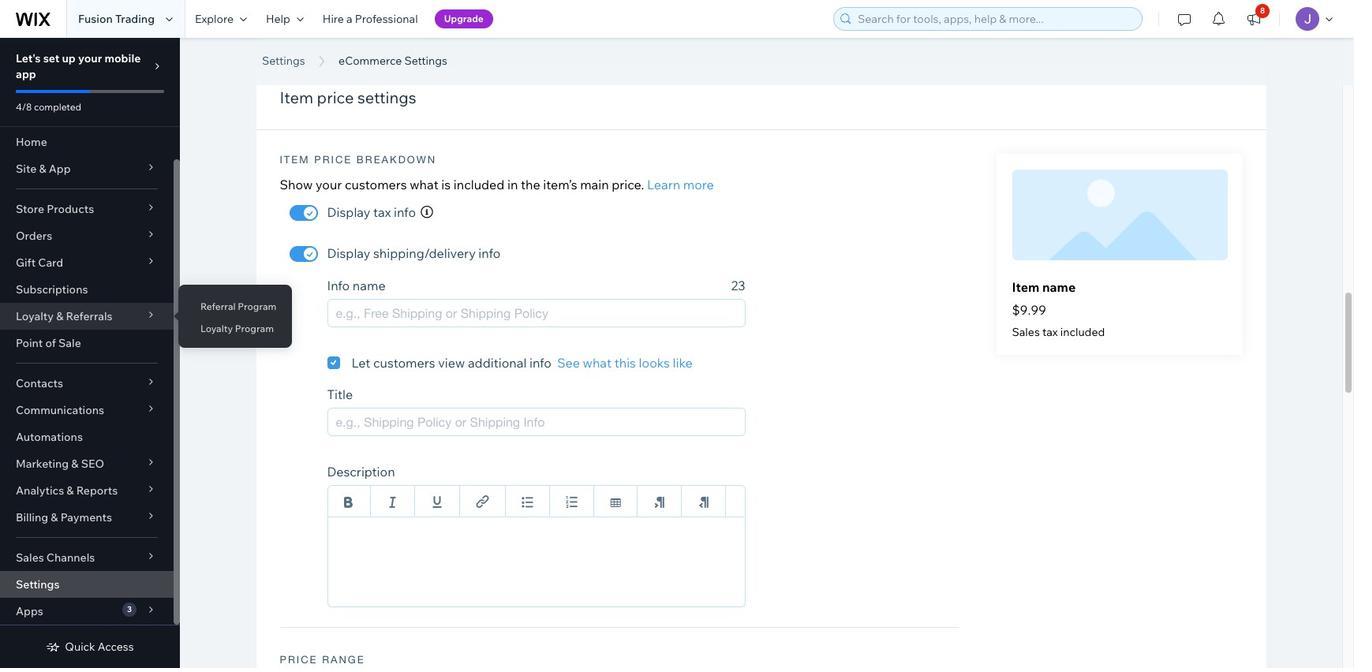 Task type: vqa. For each thing, say whether or not it's contained in the screenshot.
Marketing on the bottom
yes



Task type: describe. For each thing, give the bounding box(es) containing it.
let
[[352, 355, 370, 371]]

professional
[[355, 12, 418, 26]]

quick access button
[[46, 640, 134, 654]]

4/8 completed
[[16, 101, 81, 113]]

seo
[[81, 457, 104, 471]]

sale
[[58, 336, 81, 350]]

learn more link
[[647, 177, 714, 193]]

sales channels
[[16, 551, 95, 565]]

quick access
[[65, 640, 134, 654]]

contacts button
[[0, 370, 174, 397]]

marketing & seo button
[[0, 451, 174, 477]]

& for billing
[[51, 511, 58, 525]]

breakdown
[[357, 154, 437, 166]]

& for analytics
[[67, 484, 74, 498]]

the
[[521, 177, 540, 193]]

analytics & reports
[[16, 484, 118, 498]]

help button
[[256, 0, 313, 38]]

ecommerce settings up settings
[[339, 54, 447, 68]]

loyalty for loyalty program
[[200, 323, 233, 335]]

billing
[[16, 511, 48, 525]]

main
[[580, 177, 609, 193]]

3
[[127, 605, 132, 615]]

is
[[441, 177, 451, 193]]

false text field
[[327, 517, 745, 608]]

item for item price breakdown
[[280, 154, 310, 166]]

loyalty program link
[[178, 316, 292, 343]]

Search for tools, apps, help & more... field
[[853, 8, 1137, 30]]

contacts
[[16, 376, 63, 391]]

included for is
[[454, 177, 505, 193]]

ecommerce settings down professional
[[262, 34, 548, 69]]

analytics
[[16, 484, 64, 498]]

of
[[45, 336, 56, 350]]

site & app
[[16, 162, 71, 176]]

loyalty for loyalty & referrals
[[16, 309, 54, 324]]

sidebar element
[[0, 38, 180, 668]]

show
[[280, 177, 313, 193]]

hire a professional
[[323, 12, 418, 26]]

ecommerce up settings
[[339, 54, 402, 68]]

0 vertical spatial settings link
[[254, 53, 313, 69]]

gift card button
[[0, 249, 174, 276]]

$9.99
[[1012, 302, 1046, 318]]

app
[[49, 162, 71, 176]]

more
[[683, 177, 714, 193]]

item price settings
[[280, 88, 416, 107]]

settings
[[357, 88, 416, 107]]

marketing & seo
[[16, 457, 104, 471]]

site
[[16, 162, 37, 176]]

upgrade button
[[435, 9, 493, 28]]

settings down help button at the left of page
[[262, 54, 305, 68]]

additional
[[468, 355, 527, 371]]

mobile
[[104, 51, 141, 66]]

looks
[[639, 355, 670, 371]]

8
[[1260, 6, 1265, 16]]

learn
[[647, 177, 680, 193]]

completed
[[34, 101, 81, 113]]

gift card
[[16, 256, 63, 270]]

set
[[43, 51, 59, 66]]

info for display tax info
[[394, 205, 416, 220]]

title
[[327, 387, 353, 403]]

included for tax
[[1060, 325, 1105, 339]]

up
[[62, 51, 76, 66]]

program for referral program
[[238, 301, 277, 313]]

price range
[[280, 654, 365, 666]]

item's
[[543, 177, 577, 193]]

see what this looks like link
[[557, 355, 693, 371]]

point
[[16, 336, 43, 350]]

app
[[16, 67, 36, 81]]

info
[[327, 278, 350, 294]]

automations link
[[0, 424, 174, 451]]

view
[[438, 355, 465, 371]]

subscriptions link
[[0, 276, 174, 303]]



Task type: locate. For each thing, give the bounding box(es) containing it.
included inside item name $9.99 sales tax included
[[1060, 325, 1105, 339]]

info tooltip image
[[421, 206, 433, 219]]

item price breakdown
[[280, 154, 437, 166]]

tax left info tooltip image
[[373, 205, 391, 220]]

display for display shipping/delivery info
[[327, 246, 370, 261]]

let's
[[16, 51, 41, 66]]

0 horizontal spatial settings link
[[0, 571, 174, 598]]

1 horizontal spatial loyalty
[[200, 323, 233, 335]]

0 horizontal spatial sales
[[16, 551, 44, 565]]

0 vertical spatial what
[[410, 177, 439, 193]]

what left this
[[583, 355, 612, 371]]

0 horizontal spatial loyalty
[[16, 309, 54, 324]]

& for loyalty
[[56, 309, 63, 324]]

referrals
[[66, 309, 113, 324]]

item for item price settings
[[280, 88, 313, 107]]

settings up settings
[[404, 54, 447, 68]]

referral
[[200, 301, 236, 313]]

info left info tooltip image
[[394, 205, 416, 220]]

0 horizontal spatial what
[[410, 177, 439, 193]]

reports
[[76, 484, 118, 498]]

name inside item name $9.99 sales tax included
[[1042, 280, 1076, 295]]

& right site
[[39, 162, 46, 176]]

1 vertical spatial settings link
[[0, 571, 174, 598]]

item left price
[[280, 88, 313, 107]]

0 horizontal spatial included
[[454, 177, 505, 193]]

fusion
[[78, 12, 113, 26]]

1 vertical spatial tax
[[1042, 325, 1058, 339]]

1 horizontal spatial your
[[316, 177, 342, 193]]

23
[[731, 278, 745, 294]]

8 button
[[1237, 0, 1271, 38]]

your right up
[[78, 51, 102, 66]]

2 vertical spatial item
[[1012, 280, 1040, 295]]

sales
[[1012, 325, 1040, 339], [16, 551, 44, 565]]

1 horizontal spatial info
[[479, 246, 501, 261]]

ecommerce settings
[[262, 34, 548, 69], [339, 54, 447, 68]]

loyalty program
[[200, 323, 274, 335]]

price down price
[[314, 154, 352, 166]]

price.
[[612, 177, 644, 193]]

name right info
[[353, 278, 386, 294]]

1 vertical spatial program
[[235, 323, 274, 335]]

your inside 'let's set up your mobile app'
[[78, 51, 102, 66]]

1 horizontal spatial what
[[583, 355, 612, 371]]

1 horizontal spatial tax
[[1042, 325, 1058, 339]]

in
[[507, 177, 518, 193]]

customers up display tax info
[[345, 177, 407, 193]]

subscriptions
[[16, 283, 88, 297]]

0 vertical spatial your
[[78, 51, 102, 66]]

customers right 'let'
[[373, 355, 435, 371]]

explore
[[195, 12, 234, 26]]

payments
[[60, 511, 112, 525]]

& inside popup button
[[67, 484, 74, 498]]

0 vertical spatial price
[[314, 154, 352, 166]]

1 vertical spatial price
[[280, 654, 318, 666]]

home
[[16, 135, 47, 149]]

price
[[314, 154, 352, 166], [280, 654, 318, 666]]

1 vertical spatial your
[[316, 177, 342, 193]]

orders button
[[0, 223, 174, 249]]

1 vertical spatial what
[[583, 355, 612, 371]]

display shipping/delivery info
[[327, 246, 501, 261]]

item up show at top left
[[280, 154, 310, 166]]

0 vertical spatial customers
[[345, 177, 407, 193]]

0 vertical spatial tax
[[373, 205, 391, 220]]

what
[[410, 177, 439, 193], [583, 355, 612, 371]]

1 vertical spatial display
[[327, 246, 370, 261]]

1 horizontal spatial name
[[1042, 280, 1076, 295]]

loyalty inside popup button
[[16, 309, 54, 324]]

0 horizontal spatial tax
[[373, 205, 391, 220]]

store products button
[[0, 196, 174, 223]]

price left range
[[280, 654, 318, 666]]

referral program
[[200, 301, 277, 313]]

like
[[673, 355, 693, 371]]

program
[[238, 301, 277, 313], [235, 323, 274, 335]]

let's set up your mobile app
[[16, 51, 141, 81]]

ecommerce
[[262, 34, 426, 69], [339, 54, 402, 68]]

what left is
[[410, 177, 439, 193]]

billing & payments
[[16, 511, 112, 525]]

& left reports
[[67, 484, 74, 498]]

2 display from the top
[[327, 246, 370, 261]]

1 horizontal spatial included
[[1060, 325, 1105, 339]]

help
[[266, 12, 290, 26]]

name
[[353, 278, 386, 294], [1042, 280, 1076, 295]]

referral program link
[[178, 294, 292, 320]]

settings link inside sidebar element
[[0, 571, 174, 598]]

e.g., Shipping Policy or Shipping Info text field
[[327, 408, 745, 437]]

loyalty up point
[[16, 309, 54, 324]]

card
[[38, 256, 63, 270]]

communications
[[16, 403, 104, 417]]

1 vertical spatial included
[[1060, 325, 1105, 339]]

item inside item name $9.99 sales tax included
[[1012, 280, 1040, 295]]

loyalty & referrals
[[16, 309, 113, 324]]

hire
[[323, 12, 344, 26]]

name for item
[[1042, 280, 1076, 295]]

1 vertical spatial sales
[[16, 551, 44, 565]]

0 horizontal spatial your
[[78, 51, 102, 66]]

0 vertical spatial display
[[327, 205, 370, 220]]

1 vertical spatial customers
[[373, 355, 435, 371]]

store products
[[16, 202, 94, 216]]

description
[[327, 464, 395, 480]]

sales inside item name $9.99 sales tax included
[[1012, 325, 1040, 339]]

program inside 'link'
[[235, 323, 274, 335]]

this
[[615, 355, 636, 371]]

1 display from the top
[[327, 205, 370, 220]]

products
[[47, 202, 94, 216]]

settings link down help button at the left of page
[[254, 53, 313, 69]]

4/8
[[16, 101, 32, 113]]

settings down upgrade button
[[433, 34, 548, 69]]

your right show at top left
[[316, 177, 342, 193]]

orders
[[16, 229, 52, 243]]

1 vertical spatial info
[[479, 246, 501, 261]]

display down the item price breakdown
[[327, 205, 370, 220]]

apps
[[16, 605, 43, 619]]

billing & payments button
[[0, 504, 174, 531]]

0 vertical spatial included
[[454, 177, 505, 193]]

trading
[[115, 12, 155, 26]]

quick
[[65, 640, 95, 654]]

tax
[[373, 205, 391, 220], [1042, 325, 1058, 339]]

tax down $9.99
[[1042, 325, 1058, 339]]

hire a professional link
[[313, 0, 427, 38]]

range
[[322, 654, 365, 666]]

gift
[[16, 256, 36, 270]]

2 horizontal spatial info
[[530, 355, 552, 371]]

display for display tax info
[[327, 205, 370, 220]]

store
[[16, 202, 44, 216]]

loyalty inside 'link'
[[200, 323, 233, 335]]

& right billing
[[51, 511, 58, 525]]

0 vertical spatial program
[[238, 301, 277, 313]]

home link
[[0, 129, 174, 155]]

upgrade
[[444, 13, 484, 24]]

info for display shipping/delivery info
[[479, 246, 501, 261]]

channels
[[46, 551, 95, 565]]

2 vertical spatial info
[[530, 355, 552, 371]]

let customers view additional info see what this looks like
[[352, 355, 693, 371]]

fusion trading
[[78, 12, 155, 26]]

& down subscriptions
[[56, 309, 63, 324]]

info left see
[[530, 355, 552, 371]]

display up info name
[[327, 246, 370, 261]]

communications button
[[0, 397, 174, 424]]

item name $9.99 sales tax included
[[1012, 280, 1105, 339]]

sales down $9.99
[[1012, 325, 1040, 339]]

access
[[98, 640, 134, 654]]

show your customers what is included in the item's main price. learn more
[[280, 177, 714, 193]]

1 horizontal spatial settings link
[[254, 53, 313, 69]]

shipping/delivery
[[373, 246, 476, 261]]

settings link down the channels
[[0, 571, 174, 598]]

analytics & reports button
[[0, 477, 174, 504]]

ecommerce down a
[[262, 34, 426, 69]]

included
[[454, 177, 505, 193], [1060, 325, 1105, 339]]

name for info
[[353, 278, 386, 294]]

0 horizontal spatial info
[[394, 205, 416, 220]]

& for marketing
[[71, 457, 79, 471]]

info right shipping/delivery
[[479, 246, 501, 261]]

item up $9.99
[[1012, 280, 1040, 295]]

e.g., Free Shipping or Shipping Policy text field
[[327, 299, 745, 328]]

program down referral program
[[235, 323, 274, 335]]

price
[[317, 88, 354, 107]]

settings up apps
[[16, 578, 60, 592]]

1 vertical spatial item
[[280, 154, 310, 166]]

marketing
[[16, 457, 69, 471]]

display tax info
[[327, 205, 416, 220]]

0 vertical spatial item
[[280, 88, 313, 107]]

point of sale
[[16, 336, 81, 350]]

loyalty down referral
[[200, 323, 233, 335]]

info
[[394, 205, 416, 220], [479, 246, 501, 261], [530, 355, 552, 371]]

tax inside item name $9.99 sales tax included
[[1042, 325, 1058, 339]]

& for site
[[39, 162, 46, 176]]

0 horizontal spatial name
[[353, 278, 386, 294]]

& inside dropdown button
[[39, 162, 46, 176]]

0 vertical spatial info
[[394, 205, 416, 220]]

sales inside popup button
[[16, 551, 44, 565]]

loyalty & referrals button
[[0, 303, 174, 330]]

name up $9.99
[[1042, 280, 1076, 295]]

a
[[346, 12, 353, 26]]

program for loyalty program
[[235, 323, 274, 335]]

sales down billing
[[16, 551, 44, 565]]

settings inside sidebar element
[[16, 578, 60, 592]]

& left seo
[[71, 457, 79, 471]]

0 vertical spatial sales
[[1012, 325, 1040, 339]]

see
[[557, 355, 580, 371]]

1 horizontal spatial sales
[[1012, 325, 1040, 339]]

program up loyalty program
[[238, 301, 277, 313]]



